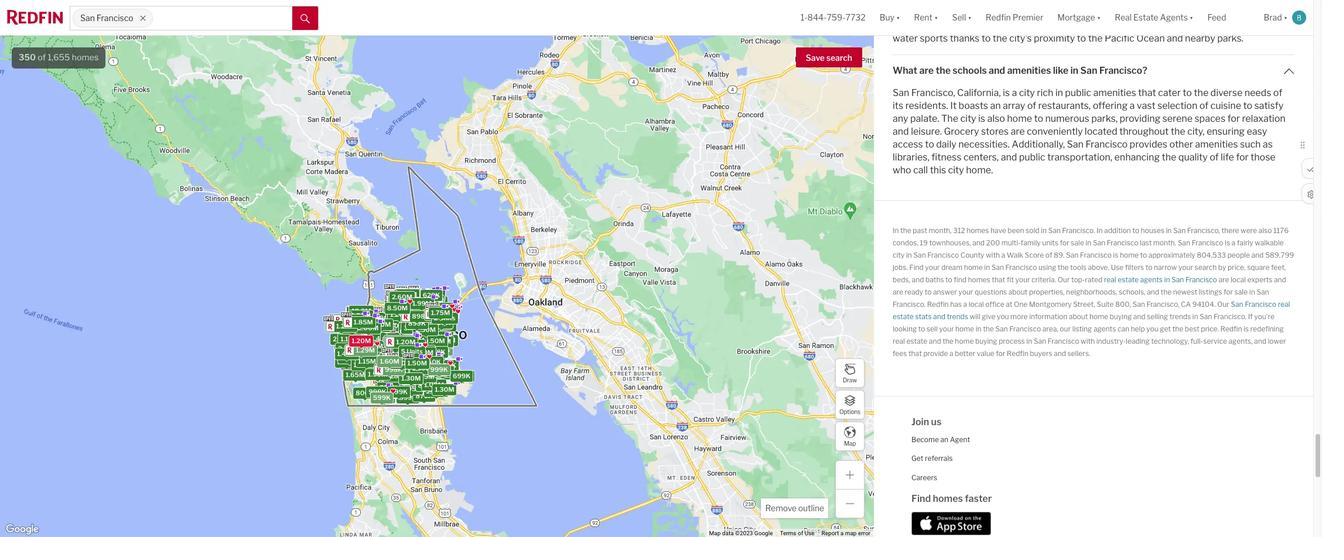 Task type: locate. For each thing, give the bounding box(es) containing it.
2 horizontal spatial real
[[1278, 300, 1290, 309]]

estate inside redfin is redefining real estate and the home buying process in san francisco with industry-leading technology, full-service agents, and lower fees that provide a better value for redfin buyers and sellers.
[[907, 337, 928, 345]]

3 ▾ from the left
[[968, 13, 972, 22]]

francisco inside san francisco, california, is a city rich in public amenities that cater to the diverse needs of its residents. it boasts an array of restaurants, offering a vast selection of cuisine to satisfy any palate. the city is also home to numerous parks, providing serene spaces for relaxation and leisure. grocery stores are conveniently located throughout the city, ensuring easy access to daily necessities. additionally, san francisco provides other amenities such as libraries, fitness centers, and public transportation, enhancing the quality of life for those who call this city home.
[[1086, 139, 1128, 150]]

. up stats
[[924, 300, 926, 309]]

1 horizontal spatial trends
[[1170, 312, 1191, 321]]

estate
[[1118, 275, 1139, 284], [893, 312, 914, 321], [907, 337, 928, 345]]

francisco inside if you're looking to sell your home in the san francisco area, our listing agents can help you get the best price.
[[1009, 324, 1041, 333]]

1 vertical spatial you
[[1147, 324, 1159, 333]]

last
[[1140, 238, 1152, 247]]

1.26m
[[433, 311, 452, 319]]

▾ right buy
[[896, 13, 900, 22]]

industry-
[[1097, 337, 1126, 345]]

and
[[989, 65, 1005, 76], [893, 126, 909, 137], [1001, 152, 1017, 163], [973, 238, 985, 247], [1252, 251, 1264, 259], [912, 275, 924, 284], [1274, 275, 1286, 284], [1147, 287, 1159, 296], [933, 312, 945, 321], [1133, 312, 1146, 321], [929, 337, 941, 345], [1254, 337, 1266, 345], [1054, 349, 1066, 358]]

francisco, up 'selling'
[[1147, 300, 1180, 309]]

and up provide
[[929, 337, 941, 345]]

1.85m
[[354, 318, 373, 327], [359, 359, 378, 367]]

0 vertical spatial map
[[844, 440, 856, 447]]

0 horizontal spatial 599k
[[373, 394, 391, 402]]

a up array
[[1012, 87, 1017, 98]]

1 vertical spatial 3.60m
[[370, 354, 391, 362]]

in up buyers
[[1027, 337, 1032, 345]]

2.30m
[[417, 302, 437, 310], [374, 335, 395, 343]]

0 horizontal spatial trends
[[947, 312, 968, 321]]

1 vertical spatial 1.28m
[[424, 370, 443, 378]]

0 vertical spatial francisco,
[[911, 87, 955, 98]]

narrow
[[1154, 263, 1177, 272]]

and down our top-rated real estate agents in san francisco
[[1147, 287, 1159, 296]]

0 horizontal spatial 3.80m
[[374, 351, 395, 359]]

access
[[893, 139, 923, 150]]

0 vertical spatial 3.60m
[[396, 291, 417, 299]]

use filters to narrow your search by price, square feet, beds, and baths to find homes that fit your criteria.
[[893, 263, 1286, 284]]

san down experts
[[1257, 287, 1269, 296]]

1 horizontal spatial map
[[844, 440, 856, 447]]

any
[[893, 113, 908, 124]]

centers,
[[964, 152, 999, 163]]

francisco, inside san francisco, california, is a city rich in public amenities that cater to the diverse needs of its residents. it boasts an array of restaurants, offering a vast selection of cuisine to satisfy any palate. the city is also home to numerous parks, providing serene spaces for relaxation and leisure. grocery stores are conveniently located throughout the city, ensuring easy access to daily necessities. additionally, san francisco provides other amenities such as libraries, fitness centers, and public transportation, enhancing the quality of life for those who call this city home.
[[911, 87, 955, 98]]

your inside are local experts and are ready to answer your questions about properties, neighborhoods, schools, and the newest listings for sale in
[[959, 287, 973, 296]]

your down find
[[959, 287, 973, 296]]

francisco left if
[[1214, 312, 1245, 321]]

and up county
[[973, 238, 985, 247]]

0 vertical spatial sale
[[1071, 238, 1084, 247]]

if you're looking to sell your home in the san francisco area, our listing agents can help you get the best price.
[[893, 312, 1275, 333]]

francisco up "you're"
[[1245, 300, 1277, 309]]

1 horizontal spatial sale
[[1235, 287, 1248, 296]]

1.40m
[[409, 304, 429, 312], [388, 311, 408, 319], [348, 317, 367, 325], [430, 320, 449, 328], [417, 349, 436, 358], [337, 350, 357, 358], [402, 375, 422, 383]]

home down array
[[1007, 113, 1032, 124]]

redfin
[[986, 13, 1011, 22], [927, 300, 949, 309], [1221, 324, 1242, 333], [1007, 349, 1029, 358]]

the inside are local experts and are ready to answer your questions about properties, neighborhoods, schools, and the newest listings for sale in
[[1161, 287, 1172, 296]]

of right 350 on the top left of the page
[[38, 52, 46, 63]]

are right stores
[[1011, 126, 1025, 137]]

0 vertical spatial about
[[1009, 287, 1028, 296]]

None search field
[[153, 6, 292, 30]]

walk
[[1007, 251, 1023, 259]]

▾ inside buy ▾ dropdown button
[[896, 13, 900, 22]]

remove outline button
[[761, 499, 828, 518]]

that right fees
[[909, 349, 922, 358]]

full-
[[1191, 337, 1203, 345]]

local down price,
[[1231, 275, 1246, 284]]

home down "will"
[[956, 324, 974, 333]]

0 horizontal spatial agents
[[1094, 324, 1116, 333]]

map region
[[0, 0, 934, 537]]

about up one
[[1009, 287, 1028, 296]]

san down 94104.
[[1200, 312, 1212, 321]]

865k
[[414, 304, 431, 313]]

a
[[1012, 87, 1017, 98], [1130, 100, 1135, 111], [1232, 238, 1236, 247], [1002, 251, 1005, 259], [963, 300, 967, 309], [950, 349, 954, 358], [841, 530, 844, 537]]

1 vertical spatial find
[[912, 493, 931, 504]]

2.80m down 1.07m
[[388, 336, 409, 344]]

▾
[[896, 13, 900, 22], [934, 13, 938, 22], [968, 13, 972, 22], [1097, 13, 1101, 22], [1190, 13, 1194, 22], [1284, 13, 1288, 22]]

1.07m
[[397, 327, 416, 335]]

sell ▾ button
[[952, 0, 972, 35]]

1 horizontal spatial 699k
[[453, 372, 471, 380]]

in for in the past month, 312 homes have been sold in san francisco.
[[893, 226, 899, 235]]

find
[[954, 275, 967, 284]]

the left schools
[[936, 65, 951, 76]]

real inside real estate stats and trends
[[1278, 300, 1290, 309]]

will
[[970, 312, 980, 321]]

the up provide
[[943, 337, 954, 345]]

to inside the san francisco is home to approximately 804,533 people and 589,799 jobs.
[[1140, 251, 1147, 259]]

in down experts
[[1249, 287, 1255, 296]]

1.05m
[[400, 296, 420, 304], [433, 307, 452, 316], [418, 339, 438, 347]]

amenities up rich
[[1007, 65, 1051, 76]]

1 vertical spatial an
[[941, 435, 948, 444]]

1 horizontal spatial that
[[992, 275, 1005, 284]]

francisco down our
[[1048, 337, 1079, 345]]

1.30m
[[401, 295, 420, 303], [416, 300, 436, 308], [429, 306, 449, 314], [357, 313, 376, 321], [388, 313, 408, 322], [371, 321, 391, 329], [397, 336, 417, 344], [426, 338, 446, 346], [337, 342, 357, 351], [398, 352, 417, 360], [397, 362, 417, 370], [387, 368, 406, 376], [420, 369, 440, 377], [401, 374, 421, 383], [413, 375, 433, 383], [435, 385, 454, 393]]

san francisco
[[80, 13, 133, 23], [893, 287, 1269, 309], [1231, 300, 1277, 309]]

1 ▾ from the left
[[896, 13, 900, 22]]

1 vertical spatial buying
[[975, 337, 997, 345]]

0 horizontal spatial that
[[909, 349, 922, 358]]

0 vertical spatial our
[[1058, 275, 1070, 284]]

the down serene on the right top
[[1171, 126, 1185, 137]]

home.
[[966, 164, 993, 176]]

for inside are local experts and are ready to answer your questions about properties, neighborhoods, schools, and the newest listings for sale in
[[1224, 287, 1233, 296]]

estate down looking
[[907, 337, 928, 345]]

0 horizontal spatial also
[[987, 113, 1005, 124]]

1.59m
[[412, 364, 432, 373]]

1.58m
[[435, 314, 454, 322], [400, 322, 419, 330], [405, 336, 425, 344]]

of left 89.
[[1046, 251, 1052, 259]]

▾ for buy ▾
[[896, 13, 900, 22]]

draw
[[843, 376, 857, 383]]

francisco down located
[[1086, 139, 1128, 150]]

an
[[990, 100, 1001, 111], [941, 435, 948, 444]]

past
[[913, 226, 927, 235]]

0 horizontal spatial 699k
[[415, 302, 433, 310]]

in up restaurants,
[[1055, 87, 1063, 98]]

1 horizontal spatial 2.40m
[[370, 321, 390, 330]]

francisco, up 804,533
[[1187, 226, 1220, 235]]

of
[[38, 52, 46, 63], [1273, 87, 1283, 98], [1027, 100, 1036, 111], [1200, 100, 1209, 111], [1210, 152, 1219, 163], [1046, 251, 1052, 259], [798, 530, 803, 537]]

1.85m down "1.29m"
[[359, 359, 378, 367]]

san down 200
[[992, 263, 1004, 272]]

to down needs
[[1243, 100, 1252, 111]]

0 vertical spatial 699k
[[415, 302, 433, 310]]

about inside are local experts and are ready to answer your questions about properties, neighborhoods, schools, and the newest listings for sale in
[[1009, 287, 1028, 296]]

929k
[[435, 362, 452, 370]]

in inside are local experts and are ready to answer your questions about properties, neighborhoods, schools, and the newest listings for sale in
[[1249, 287, 1255, 296]]

easy
[[1247, 126, 1267, 137]]

in down "will"
[[976, 324, 982, 333]]

in for in addition to houses in san francisco, there
[[1097, 226, 1103, 235]]

0 horizontal spatial 2.30m
[[374, 335, 395, 343]]

francisco inside the san francisco is home to approximately 804,533 people and 589,799 jobs.
[[1080, 251, 1112, 259]]

in up month.
[[1166, 226, 1172, 235]]

1 horizontal spatial 1.49m
[[413, 297, 433, 305]]

home down suite on the right of page
[[1090, 312, 1108, 321]]

such
[[1240, 139, 1261, 150]]

200
[[986, 238, 1000, 247]]

map for map
[[844, 440, 856, 447]]

1.80m
[[408, 295, 427, 304], [358, 313, 377, 321], [402, 321, 422, 329], [436, 336, 456, 344], [404, 352, 424, 360]]

that up vast
[[1138, 87, 1156, 98]]

▾ inside rent ▾ dropdown button
[[934, 13, 938, 22]]

1.29m
[[356, 346, 375, 354]]

estate for and
[[907, 337, 928, 345]]

0 vertical spatial 879k
[[401, 324, 419, 332]]

homes right 312
[[967, 226, 989, 235]]

▾ inside sell ▾ dropdown button
[[968, 13, 972, 22]]

san up "transportation,"
[[1067, 139, 1084, 150]]

a left map
[[841, 530, 844, 537]]

san down 19
[[914, 251, 926, 259]]

1 horizontal spatial our
[[1217, 300, 1231, 309]]

0 horizontal spatial sale
[[1071, 238, 1084, 247]]

for right listings in the right bottom of the page
[[1224, 287, 1233, 296]]

sell
[[927, 324, 938, 333]]

1 vertical spatial 750k
[[424, 358, 441, 366]]

1 horizontal spatial local
[[1231, 275, 1246, 284]]

redfin inside redfin premier "button"
[[986, 13, 1011, 22]]

local inside are local experts and are ready to answer your questions about properties, neighborhoods, schools, and the newest listings for sale in
[[1231, 275, 1246, 284]]

estate up schools, at the bottom of the page
[[1118, 275, 1139, 284]]

array
[[1003, 100, 1025, 111]]

and right buyers
[[1054, 349, 1066, 358]]

844-
[[808, 13, 827, 22]]

in up condos,
[[893, 226, 899, 235]]

criteria.
[[1032, 275, 1056, 284]]

4.60m
[[397, 342, 418, 351]]

1 vertical spatial 2.30m
[[374, 335, 395, 343]]

real right rated
[[1104, 275, 1116, 284]]

3.00m
[[402, 293, 423, 301], [433, 304, 454, 312], [424, 310, 445, 318], [399, 330, 419, 338], [391, 334, 412, 342]]

san francisco, california, is a city rich in public amenities that cater to the diverse needs of its residents. it boasts an array of restaurants, offering a vast selection of cuisine to satisfy any palate. the city is also home to numerous parks, providing serene spaces for relaxation and leisure. grocery stores are conveniently located throughout the city, ensuring easy access to daily necessities. additionally, san francisco provides other amenities such as libraries, fitness centers, and public transportation, enhancing the quality of life for those who call this city home.
[[893, 87, 1286, 176]]

1 in from the left
[[893, 226, 899, 235]]

1 vertical spatial public
[[1019, 152, 1045, 163]]

in
[[1071, 65, 1079, 76], [1055, 87, 1063, 98], [1041, 226, 1047, 235], [1166, 226, 1172, 235], [1086, 238, 1091, 247], [906, 251, 912, 259], [984, 263, 990, 272], [1164, 275, 1170, 284], [1249, 287, 1255, 296], [1193, 312, 1198, 321], [976, 324, 982, 333], [1027, 337, 1032, 345]]

2 horizontal spatial 2.40m
[[404, 352, 424, 360]]

2 in from the left
[[1097, 226, 1103, 235]]

homes right 1,655
[[72, 52, 99, 63]]

1 horizontal spatial also
[[1259, 226, 1272, 235]]

2 vertical spatial amenities
[[1195, 139, 1238, 150]]

provide
[[924, 349, 948, 358]]

1 vertical spatial map
[[709, 530, 721, 537]]

2 vertical spatial 898k
[[422, 371, 440, 379]]

1 horizontal spatial 3.80m
[[399, 298, 419, 306]]

area,
[[1043, 324, 1058, 333]]

the right get
[[1173, 324, 1183, 333]]

that inside san francisco, california, is a city rich in public amenities that cater to the diverse needs of its residents. it boasts an array of restaurants, offering a vast selection of cuisine to satisfy any palate. the city is also home to numerous parks, providing serene spaces for relaxation and leisure. grocery stores are conveniently located throughout the city, ensuring easy access to daily necessities. additionally, san francisco provides other amenities such as libraries, fitness centers, and public transportation, enhancing the quality of life for those who call this city home.
[[1138, 87, 1156, 98]]

mortgage
[[1058, 13, 1095, 22]]

5 ▾ from the left
[[1190, 13, 1194, 22]]

2 vertical spatial 749k
[[404, 335, 422, 344]]

4.25m down 2.70m
[[386, 306, 407, 314]]

0 vertical spatial 550k
[[406, 298, 424, 306]]

score
[[1025, 251, 1044, 259]]

public
[[1065, 87, 1091, 98], [1019, 152, 1045, 163]]

of right 'terms'
[[798, 530, 803, 537]]

0 vertical spatial 749k
[[428, 311, 446, 319]]

312
[[953, 226, 965, 235]]

to inside if you're looking to sell your home in the san francisco area, our listing agents can help you get the best price.
[[918, 324, 925, 333]]

better
[[955, 349, 975, 358]]

1.15m
[[408, 295, 426, 303], [421, 319, 439, 327], [358, 357, 376, 365], [416, 365, 434, 373]]

are down by
[[1219, 275, 1229, 284]]

suite
[[1097, 300, 1114, 309]]

879k down 848k
[[416, 392, 433, 400]]

810k
[[376, 394, 393, 402]]

0 horizontal spatial 10.00m
[[348, 307, 373, 315]]

▾ inside mortgage ▾ dropdown button
[[1097, 13, 1101, 22]]

remove san francisco image
[[139, 15, 146, 22]]

san right 89.
[[1066, 251, 1079, 259]]

agents inside if you're looking to sell your home in the san francisco area, our listing agents can help you get the best price.
[[1094, 324, 1116, 333]]

3.20m up 1.63m
[[396, 366, 416, 374]]

1-
[[801, 13, 808, 22]]

amenities
[[1007, 65, 1051, 76], [1093, 87, 1136, 98], [1195, 139, 1238, 150]]

join us
[[912, 416, 942, 427]]

1 horizontal spatial real
[[1104, 275, 1116, 284]]

629k
[[423, 291, 440, 299], [392, 354, 409, 362]]

0 vertical spatial local
[[1231, 275, 1246, 284]]

0 vertical spatial real
[[1104, 275, 1116, 284]]

©2023
[[735, 530, 753, 537]]

1.19m
[[427, 366, 445, 374]]

map inside button
[[844, 440, 856, 447]]

residents.
[[905, 100, 948, 111]]

numerous
[[1045, 113, 1090, 124]]

agents
[[1140, 275, 1163, 284], [1094, 324, 1116, 333]]

are inside san francisco, california, is a city rich in public amenities that cater to the diverse needs of its residents. it boasts an array of restaurants, offering a vast selection of cuisine to satisfy any palate. the city is also home to numerous parks, providing serene spaces for relaxation and leisure. grocery stores are conveniently located throughout the city, ensuring easy access to daily necessities. additionally, san francisco provides other amenities such as libraries, fitness centers, and public transportation, enhancing the quality of life for those who call this city home.
[[1011, 126, 1025, 137]]

to left houses
[[1133, 226, 1139, 235]]

2.25m
[[389, 323, 409, 331]]

for right value
[[996, 349, 1005, 358]]

2.48m
[[389, 306, 410, 314]]

home inside redfin is redefining real estate and the home buying process in san francisco with industry-leading technology, full-service agents, and lower fees that provide a better value for redfin buyers and sellers.
[[955, 337, 974, 345]]

real inside redfin is redefining real estate and the home buying process in san francisco with industry-leading technology, full-service agents, and lower fees that provide a better value for redfin buyers and sellers.
[[893, 337, 905, 345]]

▾ for rent ▾
[[934, 13, 938, 22]]

san up buyers
[[1034, 337, 1046, 345]]

0 vertical spatial 4.25m
[[386, 306, 407, 314]]

francisco, up residents.
[[911, 87, 955, 98]]

1 vertical spatial search
[[1195, 263, 1217, 272]]

1.13m
[[402, 374, 420, 382]]

2 vertical spatial real
[[893, 337, 905, 345]]

1 horizontal spatial with
[[1081, 337, 1095, 345]]

schools,
[[1119, 287, 1146, 296]]

0 horizontal spatial 1.99m
[[356, 365, 375, 374]]

real up fees
[[893, 337, 905, 345]]

our for our top-rated real estate agents in san francisco
[[1058, 275, 1070, 284]]

759k
[[377, 322, 394, 330]]

francisco up above. at the right of the page
[[1080, 251, 1112, 259]]

search
[[826, 53, 852, 63], [1195, 263, 1217, 272]]

san up month.
[[1173, 226, 1186, 235]]

2.90m
[[399, 302, 420, 310]]

estate up looking
[[893, 312, 914, 321]]

buying down 800,
[[1110, 312, 1132, 321]]

redfin up agents,
[[1221, 324, 1242, 333]]

3.50m
[[410, 294, 431, 302], [396, 346, 417, 354], [394, 357, 414, 365], [400, 359, 421, 367]]

use inside use filters to narrow your search by price, square feet, beds, and baths to find homes that fit your criteria.
[[1111, 263, 1124, 272]]

as
[[1263, 139, 1273, 150]]

1 vertical spatial with
[[1081, 337, 1095, 345]]

1 trends from the left
[[947, 312, 968, 321]]

949k
[[418, 334, 436, 342]]

and up help
[[1133, 312, 1146, 321]]

0 vertical spatial 1.28m
[[407, 333, 426, 341]]

1 horizontal spatial 599k
[[395, 354, 413, 363]]

0 vertical spatial .
[[924, 300, 926, 309]]

749k
[[428, 311, 446, 319], [387, 326, 404, 334], [404, 335, 422, 344]]

francisco down townhouses,
[[928, 251, 959, 259]]

satisfy
[[1255, 100, 1284, 111]]

in up best
[[1193, 312, 1198, 321]]

homes up questions in the bottom of the page
[[968, 275, 990, 284]]

2.60m down 2.55m in the bottom of the page
[[342, 324, 362, 332]]

1 horizontal spatial 3.60m
[[396, 291, 417, 299]]

amenities up offering on the right top of the page
[[1093, 87, 1136, 98]]

san up process
[[996, 324, 1008, 333]]

0 vertical spatial agents
[[1140, 275, 1163, 284]]

its
[[893, 100, 903, 111]]

become
[[912, 435, 939, 444]]

1.49m
[[413, 297, 433, 305], [358, 358, 378, 366]]

price,
[[1228, 263, 1246, 272]]

1 horizontal spatial search
[[1195, 263, 1217, 272]]

1 vertical spatial 629k
[[392, 354, 409, 362]]

estate for agents
[[1118, 275, 1139, 284]]

an left agent
[[941, 435, 948, 444]]

629k up the 785k
[[423, 291, 440, 299]]

in right sold
[[1041, 226, 1047, 235]]

1.80m up 4
[[408, 295, 427, 304]]

898k
[[412, 312, 430, 320], [428, 348, 446, 356], [422, 371, 440, 379]]

a right has
[[963, 300, 967, 309]]

trends down "ca"
[[1170, 312, 1191, 321]]

4 ▾ from the left
[[1097, 13, 1101, 22]]

3.60m down 2.53m
[[370, 354, 391, 362]]

2 horizontal spatial that
[[1138, 87, 1156, 98]]

homes inside use filters to narrow your search by price, square feet, beds, and baths to find homes that fit your criteria.
[[968, 275, 990, 284]]

1 vertical spatial agents
[[1094, 324, 1116, 333]]

▾ for brad ▾
[[1284, 13, 1288, 22]]

0 vertical spatial 2.50m
[[401, 293, 422, 301]]

0 horizontal spatial in
[[893, 226, 899, 235]]

0 vertical spatial find
[[909, 263, 924, 272]]

san inside the san francisco is home to approximately 804,533 people and 589,799 jobs.
[[1066, 251, 1079, 259]]

find for find homes faster
[[912, 493, 931, 504]]

2 horizontal spatial francisco,
[[1187, 226, 1220, 235]]

2 ▾ from the left
[[934, 13, 938, 22]]

1.85m down 25.0m
[[354, 318, 373, 327]]

1 horizontal spatial in
[[1097, 226, 1103, 235]]

download the redfin app on the apple app store image
[[912, 512, 991, 536]]

and inside the san francisco is home to approximately 804,533 people and 589,799 jobs.
[[1252, 251, 1264, 259]]

0 vertical spatial an
[[990, 100, 1001, 111]]

19 townhouses, and 200 multi-family units for sale in san francisco last month.
[[920, 238, 1178, 247]]

0 vertical spatial 3.20m
[[372, 350, 392, 358]]

walkable
[[1255, 238, 1284, 247]]

1.00m
[[424, 381, 444, 389]]

6 ▾ from the left
[[1284, 13, 1288, 22]]

and up square
[[1252, 251, 1264, 259]]



Task type: describe. For each thing, give the bounding box(es) containing it.
1 vertical spatial 1.48m
[[426, 387, 446, 395]]

redefining
[[1250, 324, 1284, 333]]

0 vertical spatial 1.69m
[[340, 320, 359, 328]]

to down leisure.
[[925, 139, 934, 150]]

and down redefining
[[1254, 337, 1266, 345]]

2.60m up 759k
[[377, 313, 397, 322]]

the up condos,
[[900, 226, 911, 235]]

89.
[[1054, 251, 1065, 259]]

of up satisfy
[[1273, 87, 1283, 98]]

our top-rated real estate agents in san francisco
[[1058, 275, 1217, 284]]

to inside are local experts and are ready to answer your questions about properties, neighborhoods, schools, and the newest listings for sale in
[[925, 287, 932, 296]]

1 horizontal spatial 1.99m
[[412, 299, 432, 307]]

month,
[[929, 226, 952, 235]]

cater
[[1158, 87, 1181, 98]]

your up baths
[[925, 263, 940, 272]]

1.80m down 1.62m
[[436, 336, 456, 344]]

experts
[[1248, 275, 1273, 284]]

city down fitness
[[948, 164, 964, 176]]

san inside if you're looking to sell your home in the san francisco area, our listing agents can help you get the best price.
[[996, 324, 1008, 333]]

▾ inside real estate agents ▾ link
[[1190, 13, 1194, 22]]

home down county
[[964, 263, 983, 272]]

8.25m
[[387, 301, 408, 309]]

0 vertical spatial amenities
[[1007, 65, 1051, 76]]

2 horizontal spatial amenities
[[1195, 139, 1238, 150]]

san up 350 of 1,655 homes
[[80, 13, 95, 23]]

600k
[[385, 322, 403, 330]]

francisco up listings in the right bottom of the page
[[1186, 275, 1217, 284]]

2 vertical spatial 550k
[[380, 384, 397, 392]]

1 vertical spatial 1.99m
[[356, 365, 375, 374]]

in inside if you're looking to sell your home in the san francisco area, our listing agents can help you get the best price.
[[976, 324, 982, 333]]

grocery
[[944, 126, 979, 137]]

1-844-759-7732 link
[[801, 13, 866, 22]]

search inside save search button
[[826, 53, 852, 63]]

0 horizontal spatial 975k
[[399, 319, 417, 328]]

who
[[893, 164, 911, 176]]

your inside if you're looking to sell your home in the san francisco area, our listing agents can help you get the best price.
[[939, 324, 954, 333]]

1 vertical spatial 879k
[[416, 392, 433, 400]]

buying inside redfin is redefining real estate and the home buying process in san francisco with industry-leading technology, full-service agents, and lower fees that provide a better value for redfin buyers and sellers.
[[975, 337, 997, 345]]

also inside were also 1176 condos,
[[1259, 226, 1272, 235]]

san right like
[[1080, 65, 1098, 76]]

9.50m
[[424, 337, 445, 345]]

1 vertical spatial 995k
[[401, 382, 418, 391]]

buy ▾ button
[[880, 0, 900, 35]]

stats
[[915, 312, 932, 321]]

user photo image
[[1292, 11, 1306, 25]]

0 vertical spatial 1.33m
[[405, 332, 424, 340]]

0 vertical spatial 750k
[[414, 292, 431, 300]]

0 vertical spatial 2.30m
[[417, 302, 437, 310]]

what are the schools and amenities like in san francisco?
[[893, 65, 1147, 76]]

diverse
[[1211, 87, 1243, 98]]

providing
[[1120, 113, 1161, 124]]

800,
[[1115, 300, 1131, 309]]

that inside use filters to narrow your search by price, square feet, beds, and baths to find homes that fit your criteria.
[[992, 275, 1005, 284]]

get
[[912, 454, 924, 463]]

san right 94104.
[[1231, 300, 1243, 309]]

a inside redfin is redefining real estate and the home buying process in san francisco with industry-leading technology, full-service agents, and lower fees that provide a better value for redfin buyers and sellers.
[[950, 349, 954, 358]]

the left diverse
[[1194, 87, 1209, 98]]

545k
[[410, 309, 427, 317]]

and right schools
[[989, 65, 1005, 76]]

get referrals button
[[912, 454, 953, 463]]

value
[[977, 349, 995, 358]]

1 vertical spatial local
[[969, 300, 984, 309]]

988k
[[394, 384, 412, 392]]

1 vertical spatial 749k
[[387, 326, 404, 334]]

an inside san francisco, california, is a city rich in public amenities that cater to the diverse needs of its residents. it boasts an array of restaurants, offering a vast selection of cuisine to satisfy any palate. the city is also home to numerous parks, providing serene spaces for relaxation and leisure. grocery stores are conveniently located throughout the city, ensuring easy access to daily necessities. additionally, san francisco provides other amenities such as libraries, fitness centers, and public transportation, enhancing the quality of life for those who call this city home.
[[990, 100, 1001, 111]]

0 vertical spatial 599k
[[395, 354, 413, 363]]

the inside redfin is redefining real estate and the home buying process in san francisco with industry-leading technology, full-service agents, and lower fees that provide a better value for redfin buyers and sellers.
[[943, 337, 954, 345]]

is inside redfin is redefining real estate and the home buying process in san francisco with industry-leading technology, full-service agents, and lower fees that provide a better value for redfin buyers and sellers.
[[1244, 324, 1249, 333]]

3 down 2.38m at bottom left
[[432, 306, 437, 314]]

above.
[[1088, 263, 1109, 272]]

the down 89.
[[1058, 263, 1069, 272]]

0 vertical spatial you
[[997, 312, 1009, 321]]

if
[[1248, 312, 1253, 321]]

francisco up 804,533
[[1192, 238, 1223, 247]]

draw button
[[835, 359, 865, 388]]

1.62m
[[432, 325, 451, 334]]

google
[[754, 530, 773, 537]]

and down feet,
[[1274, 275, 1286, 284]]

redfin down process
[[1007, 349, 1029, 358]]

880k
[[437, 363, 455, 371]]

1 vertical spatial 898k
[[428, 348, 446, 356]]

fees
[[893, 349, 907, 358]]

1 vertical spatial 699k
[[453, 372, 471, 380]]

0 vertical spatial 1.95m
[[406, 302, 425, 310]]

1 vertical spatial 1.69m
[[342, 354, 361, 362]]

city left rich
[[1019, 87, 1035, 98]]

1 vertical spatial .
[[1245, 312, 1247, 321]]

careers button
[[912, 473, 937, 482]]

the down give
[[983, 324, 994, 333]]

options
[[839, 408, 861, 415]]

is up array
[[1003, 87, 1010, 98]]

also inside san francisco, california, is a city rich in public amenities that cater to the diverse needs of its residents. it boasts an array of restaurants, offering a vast selection of cuisine to satisfy any palate. the city is also home to numerous parks, providing serene spaces for relaxation and leisure. grocery stores are conveniently located throughout the city, ensuring easy access to daily necessities. additionally, san francisco provides other amenities such as libraries, fitness centers, and public transportation, enhancing the quality of life for those who call this city home.
[[987, 113, 1005, 124]]

that inside redfin is redefining real estate and the home buying process in san francisco with industry-leading technology, full-service agents, and lower fees that provide a better value for redfin buyers and sellers.
[[909, 349, 922, 358]]

in inside san francisco is a fairly walkable city in san francisco county with a walk score of 89.
[[906, 251, 912, 259]]

0 vertical spatial 898k
[[412, 312, 430, 320]]

2.74m
[[401, 350, 421, 358]]

us
[[931, 416, 942, 427]]

francisco?
[[1099, 65, 1147, 76]]

1 vertical spatial 3.20m
[[396, 366, 416, 374]]

0 vertical spatial public
[[1065, 87, 1091, 98]]

report
[[822, 530, 839, 537]]

1.15m down 2.39m on the bottom left of page
[[421, 319, 439, 327]]

data
[[722, 530, 734, 537]]

with inside san francisco is a fairly walkable city in san francisco county with a walk score of 89.
[[986, 251, 1000, 259]]

mortgage ▾ button
[[1058, 0, 1101, 35]]

0 vertical spatial 795k
[[415, 305, 432, 313]]

real estate agents ▾ link
[[1115, 0, 1194, 35]]

3 down 4.60m
[[405, 353, 409, 361]]

our for our
[[1217, 300, 1231, 309]]

1.15m down '840k'
[[416, 365, 434, 373]]

and right centers,
[[1001, 152, 1017, 163]]

home inside if you're looking to sell your home in the san francisco area, our listing agents can help you get the best price.
[[956, 324, 974, 333]]

0 vertical spatial 3.80m
[[399, 298, 419, 306]]

0 horizontal spatial 2.40m
[[338, 344, 359, 353]]

home inside san francisco, california, is a city rich in public amenities that cater to the diverse needs of its residents. it boasts an array of restaurants, offering a vast selection of cuisine to satisfy any palate. the city is also home to numerous parks, providing serene spaces for relaxation and leisure. grocery stores are conveniently located throughout the city, ensuring easy access to daily necessities. additionally, san francisco provides other amenities such as libraries, fitness centers, and public transportation, enhancing the quality of life for those who call this city home.
[[1007, 113, 1032, 124]]

0 vertical spatial 4.30m
[[398, 332, 419, 341]]

schools
[[953, 65, 987, 76]]

2 vertical spatial 1.05m
[[418, 339, 438, 347]]

using
[[1039, 263, 1056, 272]]

palate.
[[910, 113, 939, 124]]

become an agent
[[912, 435, 970, 444]]

0 horizontal spatial .
[[924, 300, 926, 309]]

francisco down addition
[[1107, 238, 1139, 247]]

error
[[858, 530, 871, 537]]

0 vertical spatial 995k
[[412, 303, 430, 311]]

968k
[[412, 298, 430, 306]]

3 down the 2.25m
[[398, 333, 402, 341]]

real for rated
[[1104, 275, 1116, 284]]

505k
[[416, 322, 434, 331]]

san up approximately
[[1178, 238, 1190, 247]]

0 horizontal spatial 2.80m
[[388, 336, 409, 344]]

sell
[[952, 13, 966, 22]]

is inside san francisco is a fairly walkable city in san francisco county with a walk score of 89.
[[1225, 238, 1230, 247]]

are down beds,
[[893, 287, 903, 296]]

real for redefining
[[893, 337, 905, 345]]

589,799
[[1265, 251, 1294, 259]]

▾ for mortgage ▾
[[1097, 13, 1101, 22]]

were also 1176 condos,
[[893, 226, 1289, 247]]

1 vertical spatial 3.80m
[[374, 351, 395, 359]]

needs
[[1245, 87, 1271, 98]]

square
[[1247, 263, 1270, 272]]

2 vertical spatial francisco,
[[1147, 300, 1180, 309]]

to up the conveniently
[[1034, 113, 1043, 124]]

of up spaces
[[1200, 100, 1209, 111]]

in right like
[[1071, 65, 1079, 76]]

2.60m down the 2.25m
[[393, 331, 414, 339]]

0 horizontal spatial 3.20m
[[372, 350, 392, 358]]

feet,
[[1271, 263, 1286, 272]]

1.80m down 3.10m
[[404, 352, 424, 360]]

with inside redfin is redefining real estate and the home buying process in san francisco with industry-leading technology, full-service agents, and lower fees that provide a better value for redfin buyers and sellers.
[[1081, 337, 1095, 345]]

you inside if you're looking to sell your home in the san francisco area, our listing agents can help you get the best price.
[[1147, 324, 1159, 333]]

francisco inside redfin is redefining real estate and the home buying process in san francisco with industry-leading technology, full-service agents, and lower fees that provide a better value for redfin buyers and sellers.
[[1048, 337, 1079, 345]]

of left life
[[1210, 152, 1219, 163]]

premier
[[1013, 13, 1044, 22]]

725k
[[410, 313, 427, 322]]

19
[[920, 238, 928, 247]]

buy ▾
[[880, 13, 900, 22]]

francisco left remove san francisco "image"
[[97, 13, 133, 23]]

find for find your dream home in san francisco using the tools above.
[[909, 263, 924, 272]]

0 vertical spatial buying
[[1110, 312, 1132, 321]]

1 horizontal spatial about
[[1069, 312, 1088, 321]]

home inside the san francisco is home to approximately 804,533 people and 589,799 jobs.
[[1120, 251, 1139, 259]]

0 vertical spatial 1.43m
[[390, 305, 409, 313]]

in down narrow
[[1164, 275, 1170, 284]]

of right array
[[1027, 100, 1036, 111]]

779k
[[410, 299, 427, 307]]

2 trends from the left
[[1170, 312, 1191, 321]]

to right filters
[[1146, 263, 1153, 272]]

1 vertical spatial francisco,
[[1187, 226, 1220, 235]]

your down approximately
[[1179, 263, 1193, 272]]

1 vertical spatial 795k
[[401, 321, 418, 330]]

san down schools, at the bottom of the page
[[1133, 300, 1145, 309]]

san francisco is a fairly walkable city in san francisco county with a walk score of 89.
[[893, 238, 1284, 259]]

search inside use filters to narrow your search by price, square feet, beds, and baths to find homes that fit your criteria.
[[1195, 263, 1217, 272]]

like
[[1053, 65, 1069, 76]]

1 vertical spatial 1.43m
[[371, 335, 391, 343]]

francisco down ready
[[893, 300, 924, 309]]

map
[[845, 530, 857, 537]]

san up the san francisco is home to approximately 804,533 people and 589,799 jobs.
[[1093, 238, 1105, 247]]

▾ for sell ▾
[[968, 13, 972, 22]]

units
[[1042, 238, 1059, 247]]

county
[[961, 251, 984, 259]]

condos,
[[893, 238, 918, 247]]

0 horizontal spatial 3.60m
[[370, 354, 391, 362]]

are right what
[[919, 65, 934, 76]]

jobs.
[[893, 263, 908, 272]]

0 vertical spatial 1.05m
[[400, 296, 420, 304]]

map for map data ©2023 google
[[709, 530, 721, 537]]

0 horizontal spatial an
[[941, 435, 948, 444]]

in inside san francisco, california, is a city rich in public amenities that cater to the diverse needs of its residents. it boasts an array of restaurants, offering a vast selection of cuisine to satisfy any palate. the city is also home to numerous parks, providing serene spaces for relaxation and leisure. grocery stores are conveniently located throughout the city, ensuring easy access to daily necessities. additionally, san francisco provides other amenities such as libraries, fitness centers, and public transportation, enhancing the quality of life for those who call this city home.
[[1055, 87, 1063, 98]]

our
[[1060, 324, 1071, 333]]

to up selection
[[1183, 87, 1192, 98]]

a left 'walk' in the right top of the page
[[1002, 251, 1005, 259]]

townhouses,
[[929, 238, 971, 247]]

of inside san francisco is a fairly walkable city in san francisco county with a walk score of 89.
[[1046, 251, 1052, 259]]

san inside redfin is redefining real estate and the home buying process in san francisco with industry-leading technology, full-service agents, and lower fees that provide a better value for redfin buyers and sellers.
[[1034, 337, 1046, 345]]

the
[[941, 113, 958, 124]]

ensuring
[[1207, 126, 1245, 137]]

to left find
[[946, 275, 952, 284]]

1 vertical spatial 4.30m
[[394, 342, 415, 351]]

1 horizontal spatial 10.00m
[[388, 302, 412, 310]]

in down county
[[984, 263, 990, 272]]

brad
[[1264, 13, 1282, 22]]

1 horizontal spatial agents
[[1140, 275, 1163, 284]]

1 vertical spatial 1.85m
[[359, 359, 378, 367]]

process
[[999, 337, 1025, 345]]

585k
[[416, 322, 434, 330]]

1 vertical spatial 2.50m
[[415, 326, 436, 334]]

1 vertical spatial 1.05m
[[433, 307, 452, 316]]

and down any
[[893, 126, 909, 137]]

ready
[[905, 287, 923, 296]]

offering
[[1093, 100, 1128, 111]]

1 vertical spatial 4.25m
[[383, 340, 403, 348]]

can
[[1118, 324, 1129, 333]]

relaxation
[[1242, 113, 1286, 124]]

sale inside are local experts and are ready to answer your questions about properties, neighborhoods, schools, and the newest listings for sale in
[[1235, 287, 1248, 296]]

1 vertical spatial amenities
[[1093, 87, 1136, 98]]

city inside san francisco is a fairly walkable city in san francisco county with a walk score of 89.
[[893, 251, 905, 259]]

at
[[1006, 300, 1013, 309]]

a left 'fairly'
[[1232, 238, 1236, 247]]

3 left 4
[[407, 300, 411, 308]]

848k
[[418, 382, 436, 390]]

for inside redfin is redefining real estate and the home buying process in san francisco with industry-leading technology, full-service agents, and lower fees that provide a better value for redfin buyers and sellers.
[[996, 349, 1005, 358]]

in inside redfin is redefining real estate and the home buying process in san francisco with industry-leading technology, full-service agents, and lower fees that provide a better value for redfin buyers and sellers.
[[1027, 337, 1032, 345]]

1 vertical spatial 1.95m
[[399, 340, 419, 348]]

1 horizontal spatial 629k
[[423, 291, 440, 299]]

is inside the san francisco is home to approximately 804,533 people and 589,799 jobs.
[[1113, 251, 1119, 259]]

submit search image
[[301, 14, 310, 23]]

francisco down 'walk' in the right top of the page
[[1006, 263, 1037, 272]]

is down the boasts
[[978, 113, 985, 124]]

california,
[[957, 87, 1001, 98]]

1.80m down 670k
[[402, 321, 422, 329]]

agents
[[1160, 13, 1188, 22]]

get
[[1160, 324, 1171, 333]]

1.80m up 759k
[[358, 313, 377, 321]]

san up newest
[[1172, 275, 1184, 284]]

save search button
[[796, 47, 862, 67]]

google image
[[3, 522, 42, 537]]

1 vertical spatial use
[[805, 530, 815, 537]]

approximately
[[1149, 251, 1195, 259]]

homes up download the redfin app on the apple app store "image"
[[933, 493, 963, 504]]

778k
[[369, 336, 386, 344]]

1.15m up 4
[[408, 295, 426, 303]]

listing
[[1072, 324, 1092, 333]]

in down francisco.
[[1086, 238, 1091, 247]]

2.60m up 8.25m
[[392, 293, 412, 301]]

1 horizontal spatial 975k
[[421, 319, 438, 327]]

a left vast
[[1130, 100, 1135, 111]]

and inside use filters to narrow your search by price, square feet, beds, and baths to find homes that fit your criteria.
[[912, 275, 924, 284]]

for down cuisine
[[1228, 113, 1240, 124]]

necessities.
[[959, 139, 1010, 150]]

your right fit
[[1015, 275, 1030, 284]]

outline
[[798, 503, 824, 513]]

0 vertical spatial 1.48m
[[423, 291, 443, 299]]

1 horizontal spatial 2.80m
[[431, 337, 451, 345]]

for up 89.
[[1060, 238, 1069, 247]]

0 horizontal spatial 1.49m
[[358, 358, 378, 366]]

city down the boasts
[[960, 113, 976, 124]]

redfin down answer
[[927, 300, 949, 309]]

0 horizontal spatial public
[[1019, 152, 1045, 163]]

1.15m down "1.29m"
[[358, 357, 376, 365]]

and inside real estate stats and trends
[[933, 312, 945, 321]]

san up units
[[1048, 226, 1061, 235]]

1.38m
[[392, 350, 411, 358]]

1 vertical spatial 1.33m
[[396, 344, 415, 352]]

agents,
[[1229, 337, 1253, 345]]

estate inside real estate stats and trends
[[893, 312, 914, 321]]

1 vertical spatial 550k
[[415, 367, 432, 375]]

save search
[[806, 53, 852, 63]]

trends inside real estate stats and trends
[[947, 312, 968, 321]]

314k
[[410, 323, 426, 331]]

san up its
[[893, 87, 909, 98]]

information
[[1029, 312, 1068, 321]]

0 vertical spatial 1.85m
[[354, 318, 373, 327]]



Task type: vqa. For each thing, say whether or not it's contained in the screenshot.
3.25M
yes



